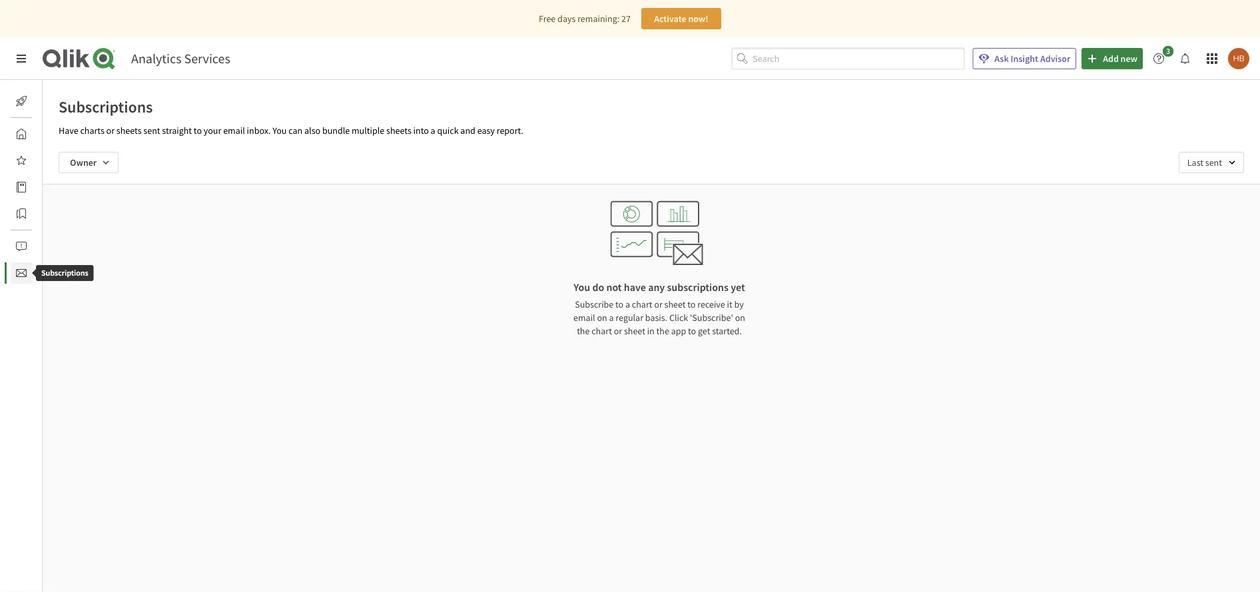 Task type: describe. For each thing, give the bounding box(es) containing it.
subscriptions inside tooltip
[[41, 268, 88, 278]]

subscriptions tooltip
[[27, 265, 103, 281]]

to left get
[[688, 325, 696, 337]]

owner button
[[59, 152, 119, 173]]

1 vertical spatial chart
[[592, 325, 612, 337]]

1 horizontal spatial or
[[614, 325, 622, 337]]

home link
[[11, 123, 66, 145]]

subscribe
[[575, 298, 614, 310]]

not
[[606, 280, 622, 294]]

ask
[[995, 53, 1009, 65]]

filters region
[[43, 141, 1260, 184]]

basis.
[[645, 312, 668, 324]]

home
[[43, 128, 66, 140]]

1 vertical spatial sheet
[[624, 325, 645, 337]]

get
[[698, 325, 710, 337]]

also
[[304, 125, 320, 137]]

quick
[[437, 125, 459, 137]]

1 the from the left
[[577, 325, 590, 337]]

remaining:
[[578, 13, 620, 25]]

add new
[[1103, 53, 1138, 65]]

add
[[1103, 53, 1119, 65]]

now!
[[688, 13, 709, 25]]

0 horizontal spatial email
[[223, 125, 245, 137]]

Search text field
[[753, 48, 965, 69]]

yet
[[731, 280, 745, 294]]

to down subscriptions
[[688, 298, 696, 310]]

easy
[[477, 125, 495, 137]]

27
[[621, 13, 631, 25]]

charts
[[80, 125, 104, 137]]

3
[[1166, 46, 1170, 56]]

1 vertical spatial or
[[654, 298, 663, 310]]

services
[[184, 50, 230, 67]]

in
[[647, 325, 655, 337]]

any
[[648, 280, 665, 294]]

favorites image
[[16, 155, 27, 166]]

have
[[59, 125, 78, 137]]

advisor
[[1040, 53, 1071, 65]]

days
[[558, 13, 576, 25]]

Last sent field
[[1179, 152, 1244, 173]]

ask insight advisor button
[[973, 48, 1077, 69]]

started.
[[712, 325, 742, 337]]

2 sheets from the left
[[386, 125, 411, 137]]

1 sheets from the left
[[116, 125, 142, 137]]

you inside you do not have any subscriptions yet subscribe to a chart or sheet to receive it by email on a regular basis. click 'subscribe' on the chart or sheet in the app to get started.
[[574, 280, 590, 294]]

alerts image
[[16, 241, 27, 252]]

email inside you do not have any subscriptions yet subscribe to a chart or sheet to receive it by email on a regular basis. click 'subscribe' on the chart or sheet in the app to get started.
[[574, 312, 595, 324]]

0 vertical spatial or
[[106, 125, 115, 137]]

can
[[289, 125, 303, 137]]

analytics services element
[[131, 50, 230, 67]]



Task type: vqa. For each thing, say whether or not it's contained in the screenshot.
Filters
no



Task type: locate. For each thing, give the bounding box(es) containing it.
insight
[[1011, 53, 1039, 65]]

sheet up click
[[664, 298, 686, 310]]

on
[[597, 312, 607, 324], [735, 312, 745, 324]]

new
[[1121, 53, 1138, 65]]

searchbar element
[[732, 48, 965, 69]]

1 horizontal spatial sheets
[[386, 125, 411, 137]]

by
[[734, 298, 744, 310]]

add new button
[[1082, 48, 1143, 69]]

0 vertical spatial email
[[223, 125, 245, 137]]

2 horizontal spatial a
[[625, 298, 630, 310]]

sheet down regular
[[624, 325, 645, 337]]

1 vertical spatial sent
[[1206, 157, 1222, 169]]

0 horizontal spatial chart
[[592, 325, 612, 337]]

chart up regular
[[632, 298, 652, 310]]

into
[[413, 125, 429, 137]]

or down regular
[[614, 325, 622, 337]]

sheet
[[664, 298, 686, 310], [624, 325, 645, 337]]

0 horizontal spatial you
[[273, 125, 287, 137]]

the right in
[[657, 325, 669, 337]]

open sidebar menu image
[[16, 53, 27, 64]]

you left do
[[574, 280, 590, 294]]

to left 'your'
[[194, 125, 202, 137]]

sheets right charts on the left top of page
[[116, 125, 142, 137]]

click
[[669, 312, 688, 324]]

collections image
[[16, 208, 27, 219]]

sent
[[143, 125, 160, 137], [1206, 157, 1222, 169]]

have charts or sheets sent straight to your email inbox. you can also bundle multiple sheets into a quick and easy report.
[[59, 125, 523, 137]]

0 vertical spatial a
[[431, 125, 435, 137]]

analytics services
[[131, 50, 230, 67]]

do
[[592, 280, 604, 294]]

navigation pane element
[[0, 85, 72, 289]]

1 horizontal spatial the
[[657, 325, 669, 337]]

0 horizontal spatial on
[[597, 312, 607, 324]]

1 horizontal spatial on
[[735, 312, 745, 324]]

receive
[[698, 298, 725, 310]]

0 vertical spatial chart
[[632, 298, 652, 310]]

1 vertical spatial a
[[625, 298, 630, 310]]

0 horizontal spatial sheets
[[116, 125, 142, 137]]

a right the into
[[431, 125, 435, 137]]

email right 'your'
[[223, 125, 245, 137]]

or right charts on the left top of page
[[106, 125, 115, 137]]

owner
[[70, 157, 97, 169]]

0 vertical spatial sheet
[[664, 298, 686, 310]]

0 horizontal spatial sheet
[[624, 325, 645, 337]]

sent right the last on the top right of the page
[[1206, 157, 1222, 169]]

a up regular
[[625, 298, 630, 310]]

app
[[671, 325, 686, 337]]

1 vertical spatial email
[[574, 312, 595, 324]]

ask insight advisor
[[995, 53, 1071, 65]]

1 on from the left
[[597, 312, 607, 324]]

1 horizontal spatial chart
[[632, 298, 652, 310]]

sheets left the into
[[386, 125, 411, 137]]

a left regular
[[609, 312, 614, 324]]

2 on from the left
[[735, 312, 745, 324]]

catalog
[[43, 181, 72, 193]]

the down subscribe
[[577, 325, 590, 337]]

chart
[[632, 298, 652, 310], [592, 325, 612, 337]]

activate now!
[[654, 13, 709, 25]]

howard brown image
[[1228, 48, 1250, 69]]

straight
[[162, 125, 192, 137]]

you do not have any subscriptions yet subscribe to a chart or sheet to receive it by email on a regular basis. click 'subscribe' on the chart or sheet in the app to get started.
[[574, 280, 745, 337]]

multiple
[[352, 125, 385, 137]]

it
[[727, 298, 733, 310]]

on down by
[[735, 312, 745, 324]]

1 vertical spatial subscriptions
[[41, 268, 88, 278]]

'subscribe'
[[690, 312, 733, 324]]

email
[[223, 125, 245, 137], [574, 312, 595, 324]]

regular
[[616, 312, 643, 324]]

2 horizontal spatial or
[[654, 298, 663, 310]]

subscriptions
[[59, 97, 153, 117], [41, 268, 88, 278]]

inbox.
[[247, 125, 271, 137]]

to up regular
[[616, 298, 624, 310]]

analytics
[[131, 50, 182, 67]]

you
[[273, 125, 287, 137], [574, 280, 590, 294]]

have
[[624, 280, 646, 294]]

0 horizontal spatial or
[[106, 125, 115, 137]]

the
[[577, 325, 590, 337], [657, 325, 669, 337]]

and
[[461, 125, 476, 137]]

1 horizontal spatial sheet
[[664, 298, 686, 310]]

3 button
[[1148, 46, 1178, 69]]

2 vertical spatial or
[[614, 325, 622, 337]]

free days remaining: 27
[[539, 13, 631, 25]]

activate now! link
[[641, 8, 721, 29]]

or
[[106, 125, 115, 137], [654, 298, 663, 310], [614, 325, 622, 337]]

0 vertical spatial subscriptions
[[59, 97, 153, 117]]

you left can
[[273, 125, 287, 137]]

1 horizontal spatial sent
[[1206, 157, 1222, 169]]

1 horizontal spatial email
[[574, 312, 595, 324]]

1 horizontal spatial you
[[574, 280, 590, 294]]

1 vertical spatial you
[[574, 280, 590, 294]]

to
[[194, 125, 202, 137], [616, 298, 624, 310], [688, 298, 696, 310], [688, 325, 696, 337]]

subscriptions
[[667, 280, 729, 294]]

0 vertical spatial sent
[[143, 125, 160, 137]]

on down subscribe
[[597, 312, 607, 324]]

your
[[204, 125, 221, 137]]

chart down subscribe
[[592, 325, 612, 337]]

report.
[[497, 125, 523, 137]]

0 horizontal spatial a
[[431, 125, 435, 137]]

bundle
[[322, 125, 350, 137]]

sent left straight
[[143, 125, 160, 137]]

1 horizontal spatial a
[[609, 312, 614, 324]]

activate
[[654, 13, 686, 25]]

2 the from the left
[[657, 325, 669, 337]]

sheets
[[116, 125, 142, 137], [386, 125, 411, 137]]

free
[[539, 13, 556, 25]]

a
[[431, 125, 435, 137], [625, 298, 630, 310], [609, 312, 614, 324]]

last sent
[[1188, 157, 1222, 169]]

0 vertical spatial you
[[273, 125, 287, 137]]

email down subscribe
[[574, 312, 595, 324]]

or up basis.
[[654, 298, 663, 310]]

sent inside field
[[1206, 157, 1222, 169]]

0 horizontal spatial the
[[577, 325, 590, 337]]

catalog link
[[11, 177, 72, 198]]

last
[[1188, 157, 1204, 169]]

0 horizontal spatial sent
[[143, 125, 160, 137]]

2 vertical spatial a
[[609, 312, 614, 324]]



